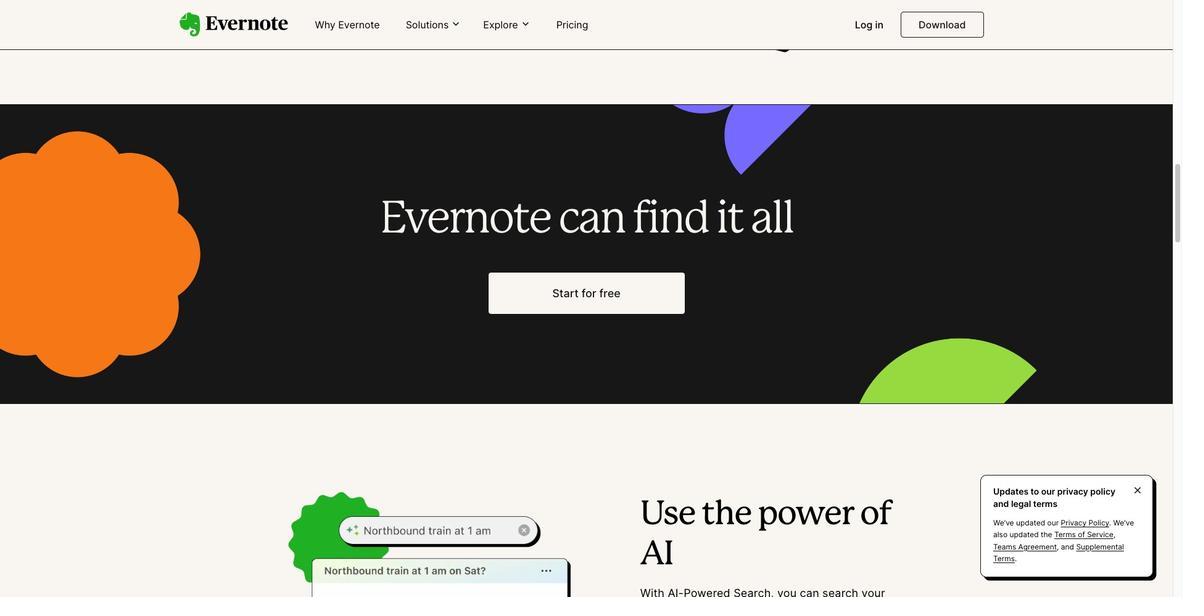 Task type: vqa. For each thing, say whether or not it's contained in the screenshot.
you in the to get access to backlinks. Give it a try and let us know what you think in the
no



Task type: locate. For each thing, give the bounding box(es) containing it.
terms down privacy
[[1055, 531, 1077, 540]]

explore
[[484, 18, 518, 31]]

,
[[1114, 531, 1116, 540], [1058, 542, 1060, 552]]

our for privacy
[[1042, 487, 1056, 497]]

we've right policy
[[1114, 519, 1135, 528]]

.
[[1110, 519, 1112, 528], [1016, 554, 1018, 564]]

we've up also
[[994, 519, 1015, 528]]

1 horizontal spatial of
[[1079, 531, 1086, 540]]

, down . we've also updated the
[[1058, 542, 1060, 552]]

and inside terms of service , teams agreement , and
[[1062, 542, 1075, 552]]

of inside terms of service , teams agreement , and
[[1079, 531, 1086, 540]]

supplemental terms link
[[994, 542, 1125, 564]]

1 horizontal spatial we've
[[1114, 519, 1135, 528]]

ai
[[641, 540, 674, 571]]

evernote
[[338, 19, 380, 31], [380, 200, 551, 241]]

our for privacy
[[1048, 519, 1060, 528]]

0 vertical spatial and
[[994, 499, 1010, 509]]

we've
[[994, 519, 1015, 528], [1114, 519, 1135, 528]]

our up terms
[[1042, 487, 1056, 497]]

why evernote
[[315, 19, 380, 31]]

start
[[553, 287, 579, 300]]

0 horizontal spatial the
[[702, 500, 752, 531]]

the
[[702, 500, 752, 531], [1042, 531, 1053, 540]]

1 vertical spatial ,
[[1058, 542, 1060, 552]]

terms
[[1055, 531, 1077, 540], [994, 554, 1016, 564]]

updated up the teams agreement link
[[1010, 531, 1039, 540]]

pricing link
[[549, 14, 596, 37]]

1 vertical spatial and
[[1062, 542, 1075, 552]]

updated
[[1017, 519, 1046, 528], [1010, 531, 1039, 540]]

our
[[1042, 487, 1056, 497], [1048, 519, 1060, 528]]

the inside "use the power of ai"
[[702, 500, 752, 531]]

0 horizontal spatial .
[[1016, 554, 1018, 564]]

why
[[315, 19, 336, 31]]

2 we've from the left
[[1114, 519, 1135, 528]]

1 horizontal spatial .
[[1110, 519, 1112, 528]]

log in
[[856, 19, 884, 31]]

and
[[994, 499, 1010, 509], [1062, 542, 1075, 552]]

. up service
[[1110, 519, 1112, 528]]

solutions button
[[402, 18, 465, 32]]

0 horizontal spatial of
[[861, 500, 892, 531]]

1 vertical spatial .
[[1016, 554, 1018, 564]]

start for free link
[[488, 272, 686, 315]]

of inside "use the power of ai"
[[861, 500, 892, 531]]

, up supplemental
[[1114, 531, 1116, 540]]

and down . we've also updated the
[[1062, 542, 1075, 552]]

0 horizontal spatial and
[[994, 499, 1010, 509]]

1 horizontal spatial ,
[[1114, 531, 1116, 540]]

0 vertical spatial our
[[1042, 487, 1056, 497]]

1 vertical spatial evernote
[[380, 200, 551, 241]]

0 vertical spatial updated
[[1017, 519, 1046, 528]]

0 horizontal spatial we've
[[994, 519, 1015, 528]]

terms down teams
[[994, 554, 1016, 564]]

1 horizontal spatial and
[[1062, 542, 1075, 552]]

our up terms of service , teams agreement , and
[[1048, 519, 1060, 528]]

. down the teams agreement link
[[1016, 554, 1018, 564]]

updated down the "legal"
[[1017, 519, 1046, 528]]

terms inside terms of service , teams agreement , and
[[1055, 531, 1077, 540]]

it
[[717, 200, 744, 241]]

1 vertical spatial terms
[[994, 554, 1016, 564]]

terms of service , teams agreement , and
[[994, 531, 1116, 552]]

. inside . we've also updated the
[[1110, 519, 1112, 528]]

policy
[[1091, 487, 1116, 497]]

our inside updates to our privacy policy and legal terms
[[1042, 487, 1056, 497]]

1 horizontal spatial terms
[[1055, 531, 1077, 540]]

0 vertical spatial terms
[[1055, 531, 1077, 540]]

terms
[[1034, 499, 1058, 509]]

and down updates
[[994, 499, 1010, 509]]

explore button
[[480, 18, 534, 32]]

of
[[861, 500, 892, 531], [1079, 531, 1086, 540]]

for
[[582, 287, 597, 300]]

we've updated our privacy policy
[[994, 519, 1110, 528]]

the inside . we've also updated the
[[1042, 531, 1053, 540]]

solutions
[[406, 18, 449, 31]]

0 vertical spatial ,
[[1114, 531, 1116, 540]]

updates to our privacy policy and legal terms
[[994, 487, 1116, 509]]

power
[[758, 500, 854, 531]]

the right "use"
[[702, 500, 752, 531]]

use
[[641, 500, 696, 531]]

0 horizontal spatial terms
[[994, 554, 1016, 564]]

. for .
[[1016, 554, 1018, 564]]

log
[[856, 19, 873, 31]]

1 vertical spatial our
[[1048, 519, 1060, 528]]

0 vertical spatial .
[[1110, 519, 1112, 528]]

1 vertical spatial updated
[[1010, 531, 1039, 540]]

updated inside . we've also updated the
[[1010, 531, 1039, 540]]

. for . we've also updated the
[[1110, 519, 1112, 528]]

the down we've updated our privacy policy
[[1042, 531, 1053, 540]]

free
[[600, 287, 621, 300]]

1 horizontal spatial the
[[1042, 531, 1053, 540]]



Task type: describe. For each thing, give the bounding box(es) containing it.
privacy
[[1062, 519, 1087, 528]]

0 horizontal spatial ,
[[1058, 542, 1060, 552]]

privacy policy link
[[1062, 519, 1110, 528]]

supplemental
[[1077, 542, 1125, 552]]

service
[[1088, 531, 1114, 540]]

evernote logo image
[[179, 12, 288, 37]]

legal
[[1012, 499, 1032, 509]]

1 we've from the left
[[994, 519, 1015, 528]]

to
[[1031, 487, 1040, 497]]

agreement
[[1019, 542, 1058, 552]]

find
[[633, 200, 709, 241]]

terms of service link
[[1055, 531, 1114, 540]]

download link
[[901, 12, 984, 38]]

start for free
[[553, 287, 621, 300]]

can
[[558, 200, 625, 241]]

privacy
[[1058, 487, 1089, 497]]

supplemental terms
[[994, 542, 1125, 564]]

why evernote link
[[308, 14, 387, 37]]

use the power of ai
[[641, 500, 892, 571]]

ai-search screen image
[[271, 453, 618, 598]]

in
[[876, 19, 884, 31]]

0 vertical spatial evernote
[[338, 19, 380, 31]]

terms inside supplemental terms
[[994, 554, 1016, 564]]

also
[[994, 531, 1008, 540]]

log in link
[[848, 14, 892, 37]]

and inside updates to our privacy policy and legal terms
[[994, 499, 1010, 509]]

teams
[[994, 542, 1017, 552]]

we've inside . we've also updated the
[[1114, 519, 1135, 528]]

policy
[[1089, 519, 1110, 528]]

all
[[751, 200, 794, 241]]

pricing
[[557, 19, 589, 31]]

. we've also updated the
[[994, 519, 1135, 540]]

updates
[[994, 487, 1029, 497]]

evernote can find it all
[[380, 200, 794, 241]]

handwriting screen image
[[555, 0, 903, 55]]

download
[[919, 19, 966, 31]]

teams agreement link
[[994, 542, 1058, 552]]



